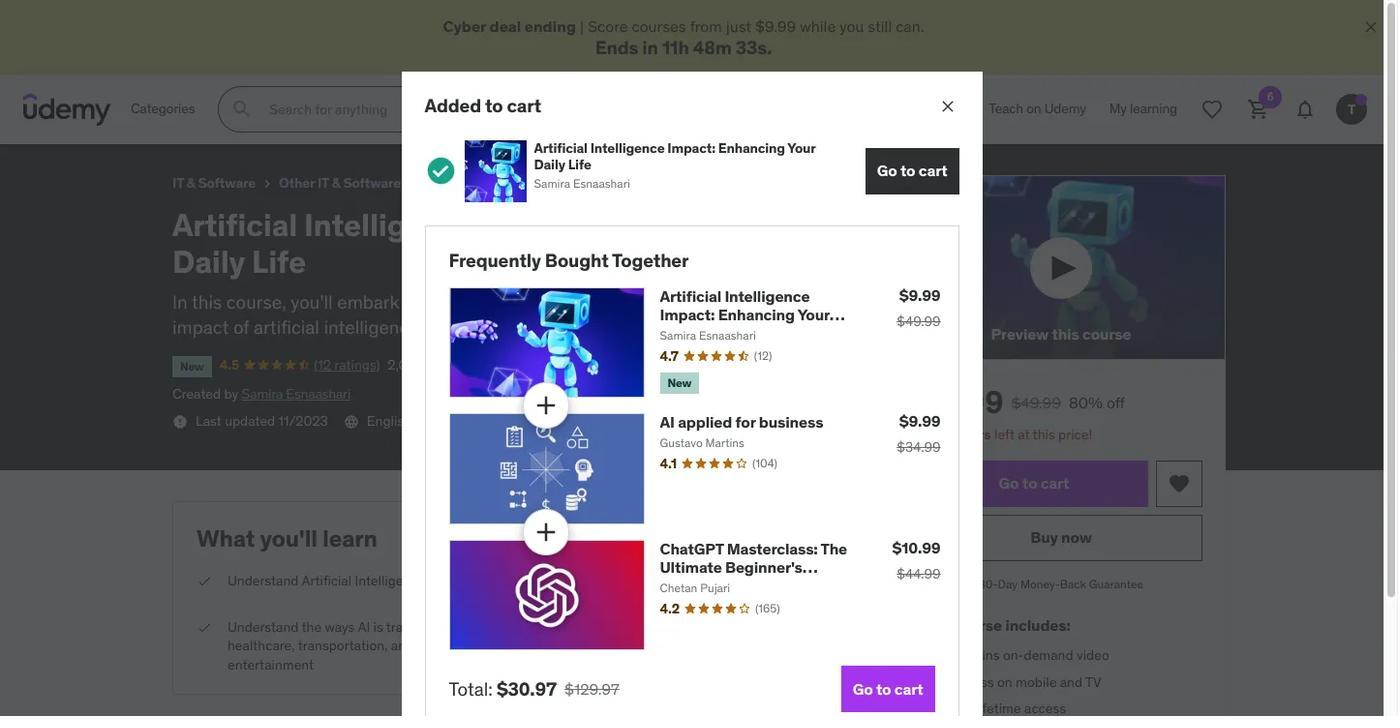 Task type: vqa. For each thing, say whether or not it's contained in the screenshot.
productivity
yes



Task type: locate. For each thing, give the bounding box(es) containing it.
2 english from the left
[[450, 413, 495, 430]]

1 vertical spatial artificial intelligence impact: enhancing your daily life
[[660, 286, 830, 343]]

course up off
[[1083, 325, 1132, 344]]

$9.99 $49.99 80% off
[[920, 383, 1125, 423]]

xsmall image left personal
[[523, 618, 539, 637]]

mins
[[971, 647, 1000, 665]]

understand inside understand the ways ai is transforming healthcare, transportation, and entertainment
[[228, 618, 299, 636]]

11h 48m 33s
[[662, 36, 767, 59]]

(165)
[[755, 601, 780, 616]]

go to cart down at
[[999, 474, 1070, 493]]

submit search image
[[231, 98, 254, 121]]

on left an
[[404, 290, 425, 314]]

$44.99
[[897, 565, 941, 583]]

0 horizontal spatial $49.99
[[897, 312, 941, 330]]

preview this course button
[[897, 176, 1226, 361]]

new down 4.7
[[668, 375, 692, 390]]

go to cart button
[[866, 148, 959, 194], [920, 461, 1149, 508], [841, 667, 935, 713]]

4.1
[[660, 455, 677, 473]]

added
[[425, 94, 481, 117]]

ai inside understand how ai can become your personal assistant
[[656, 618, 669, 636]]

on for access
[[998, 674, 1013, 691]]

left
[[995, 427, 1015, 444]]

2 & from the left
[[332, 175, 340, 192]]

xsmall image down what
[[197, 573, 212, 592]]

the up samira esnaashari
[[696, 290, 723, 314]]

english left [auto]
[[450, 413, 495, 430]]

understand
[[228, 573, 299, 590], [228, 618, 299, 636], [554, 618, 625, 636]]

ai up gustavo at the bottom of the page
[[660, 413, 675, 432]]

esnaashari
[[573, 177, 630, 191], [699, 328, 756, 343], [286, 386, 351, 403]]

to left access at the right bottom
[[877, 679, 892, 699]]

this inside artificial intelligence impact: enhancing your daily life in this course, you'll embark on an interactive journey to explore the real-world impact of artificial intelligence.
[[192, 290, 222, 314]]

1 vertical spatial you'll
[[260, 524, 318, 554]]

2 vertical spatial go
[[853, 679, 873, 699]]

understand up personal
[[554, 618, 625, 636]]

xsmall image for last updated 11/2023
[[172, 415, 188, 430]]

go to cart button down this
[[841, 667, 935, 713]]

samira
[[534, 177, 571, 191], [660, 328, 696, 343], [242, 386, 283, 403]]

xsmall image down this
[[920, 701, 936, 717]]

journey
[[545, 290, 606, 314]]

gustavo
[[660, 436, 703, 451]]

how inside understand how ai can become your personal assistant
[[628, 618, 654, 636]]

this right preview at the right of page
[[1052, 325, 1080, 344]]

how
[[610, 573, 635, 590], [628, 618, 654, 636]]

&
[[187, 175, 195, 192], [332, 175, 340, 192]]

1 vertical spatial how
[[628, 618, 654, 636]]

english
[[367, 413, 412, 430], [450, 413, 495, 430]]

the left "ways"
[[302, 618, 322, 636]]

1 horizontal spatial samira
[[534, 177, 571, 191]]

while
[[800, 16, 836, 36]]

0 vertical spatial and
[[790, 573, 813, 590]]

new up created
[[180, 359, 204, 374]]

mobile
[[1016, 674, 1057, 691]]

on down on-
[[998, 674, 1013, 691]]

2 vertical spatial esnaashari
[[286, 386, 351, 403]]

the
[[696, 290, 723, 314], [629, 592, 649, 609], [302, 618, 322, 636]]

$9.99
[[755, 16, 796, 36], [900, 285, 941, 305], [920, 383, 1004, 423], [900, 412, 941, 431]]

life
[[391, 9, 418, 28], [568, 156, 592, 173], [252, 243, 306, 282], [699, 323, 726, 343]]

2 udemy from the left
[[1045, 100, 1087, 118]]

and left tv
[[1060, 674, 1083, 691]]

$9.99 inside $9.99 $34.99
[[900, 412, 941, 431]]

0 horizontal spatial english
[[367, 413, 412, 430]]

0 horizontal spatial in
[[615, 592, 626, 609]]

artificial intelligence impact: enhancing your daily life up (12) at right
[[660, 286, 830, 343]]

you'll inside artificial intelligence impact: enhancing your daily life in this course, you'll embark on an interactive journey to explore the real-world impact of artificial intelligence.
[[291, 290, 333, 314]]

english [auto]
[[450, 413, 535, 430]]

understand artificial intelligence
[[228, 573, 425, 590]]

1 vertical spatial new
[[668, 375, 692, 390]]

artificial intelligence impact: enhancing your daily life up 'submit search' icon
[[15, 9, 418, 28]]

1 vertical spatial this
[[1052, 325, 1080, 344]]

intelligence
[[82, 9, 170, 28], [591, 139, 665, 157], [481, 175, 555, 192], [304, 205, 477, 245], [725, 286, 810, 306], [355, 573, 425, 590]]

artificial intelligence impact: enhancing your daily life image
[[464, 140, 526, 202]]

samira inside artificial intelligence impact: enhancing your daily life samira esnaashari
[[534, 177, 571, 191]]

$10.99 $44.99
[[893, 538, 941, 583]]

0 vertical spatial in
[[642, 36, 658, 59]]

0 vertical spatial samira
[[534, 177, 571, 191]]

2 horizontal spatial on
[[1027, 100, 1042, 118]]

2 vertical spatial xsmall image
[[920, 674, 936, 693]]

courses
[[632, 16, 686, 36]]

artificial intelligence link
[[424, 172, 555, 196]]

this right at
[[1033, 427, 1056, 444]]

cart down price!
[[1041, 474, 1070, 493]]

udemy right teach
[[1045, 100, 1087, 118]]

it & software
[[172, 175, 256, 192]]

artificial inside artificial intelligence impact: enhancing your daily life samira esnaashari
[[534, 139, 588, 157]]

40
[[951, 647, 968, 665]]

you'll up understand artificial intelligence
[[260, 524, 318, 554]]

0 vertical spatial $49.99
[[897, 312, 941, 330]]

0 vertical spatial you'll
[[291, 290, 333, 314]]

xsmall image left "discover"
[[523, 573, 539, 592]]

ai left chetan on the left bottom of the page
[[638, 573, 650, 590]]

2 software from the left
[[343, 175, 401, 192]]

impact: inside artificial intelligence impact: enhancing your daily life in this course, you'll embark on an interactive journey to explore the real-world impact of artificial intelligence.
[[484, 205, 595, 245]]

in inside discover how ai enhances productivity and efficiency in the workplace
[[615, 592, 626, 609]]

can.
[[896, 16, 925, 36]]

1 & from the left
[[187, 175, 195, 192]]

xsmall image left access at the right bottom
[[920, 674, 936, 693]]

$9.99 for $9.99 $49.99
[[900, 285, 941, 305]]

1 vertical spatial in
[[615, 592, 626, 609]]

1 udemy from the left
[[868, 100, 909, 118]]

software left other
[[198, 175, 256, 192]]

1 horizontal spatial $49.99
[[1012, 394, 1062, 413]]

english right course language image
[[367, 413, 412, 430]]

xsmall image
[[523, 573, 539, 592], [197, 618, 212, 637], [920, 674, 936, 693]]

to down at
[[1023, 474, 1038, 493]]

0 horizontal spatial it
[[172, 175, 184, 192]]

life inside artificial intelligence impact: enhancing your daily life samira esnaashari
[[568, 156, 592, 173]]

on-
[[1003, 647, 1024, 665]]

2 vertical spatial samira
[[242, 386, 283, 403]]

teach on udemy
[[989, 100, 1087, 118]]

2 horizontal spatial xsmall image
[[920, 674, 936, 693]]

go to cart button down at
[[920, 461, 1149, 508]]

1 horizontal spatial and
[[790, 573, 813, 590]]

1 english from the left
[[367, 413, 412, 430]]

your inside artificial intelligence impact: enhancing your daily life
[[798, 305, 830, 324]]

now
[[1062, 528, 1092, 548]]

0 horizontal spatial and
[[391, 637, 414, 655]]

0 vertical spatial on
[[1027, 100, 1042, 118]]

104 reviews element
[[753, 456, 778, 473]]

go to cart down this
[[853, 679, 924, 699]]

$49.99 inside $9.99 $49.99 80% off
[[1012, 394, 1062, 413]]

life inside artificial intelligence impact: enhancing your daily life
[[699, 323, 726, 343]]

udemy image
[[23, 93, 111, 126]]

daily inside artificial intelligence impact: enhancing your daily life samira esnaashari
[[534, 156, 566, 173]]

beginner's
[[725, 558, 803, 577]]

the inside discover how ai enhances productivity and efficiency in the workplace
[[629, 592, 649, 609]]

1 horizontal spatial in
[[642, 36, 658, 59]]

and down the masterclass:
[[790, 573, 813, 590]]

2 horizontal spatial go
[[999, 474, 1019, 493]]

ai applied for business gustavo martins
[[660, 413, 824, 451]]

how inside discover how ai enhances productivity and efficiency in the workplace
[[610, 573, 635, 590]]

ai
[[660, 413, 675, 432], [638, 573, 650, 590], [358, 618, 370, 636], [656, 618, 669, 636]]

$49.99
[[897, 312, 941, 330], [1012, 394, 1062, 413]]

1 vertical spatial and
[[391, 637, 414, 655]]

go to cart button down "udemy business" link
[[866, 148, 959, 194]]

buy now button
[[920, 515, 1203, 562]]

2 vertical spatial and
[[1060, 674, 1083, 691]]

1 horizontal spatial &
[[332, 175, 340, 192]]

software right other
[[343, 175, 401, 192]]

chetan pujari
[[660, 581, 730, 596]]

other it & software link
[[279, 172, 401, 196]]

daily up in
[[172, 243, 245, 282]]

chatgpt masterclass: the ultimate beginner's guide! link
[[660, 539, 848, 596]]

transforming
[[386, 618, 464, 636]]

on right teach
[[1027, 100, 1042, 118]]

0 horizontal spatial the
[[302, 618, 322, 636]]

xsmall image
[[260, 176, 275, 192], [172, 415, 188, 430], [197, 573, 212, 592], [523, 618, 539, 637], [920, 701, 936, 717]]

1 horizontal spatial esnaashari
[[573, 177, 630, 191]]

bought
[[545, 249, 609, 272]]

life inside artificial intelligence impact: enhancing your daily life in this course, you'll embark on an interactive journey to explore the real-world impact of artificial intelligence.
[[252, 243, 306, 282]]

access on mobile and tv
[[951, 674, 1102, 691]]

how up assistant
[[628, 618, 654, 636]]

this inside button
[[1052, 325, 1080, 344]]

go to cart down "udemy business" link
[[877, 161, 948, 180]]

understand down what you'll learn
[[228, 573, 299, 590]]

become
[[697, 618, 746, 636]]

2 horizontal spatial and
[[1060, 674, 1083, 691]]

0 horizontal spatial udemy
[[868, 100, 909, 118]]

access
[[951, 674, 994, 691]]

your inside artificial intelligence impact: enhancing your daily life samira esnaashari
[[788, 139, 816, 157]]

in down 'courses'
[[642, 36, 658, 59]]

includes:
[[1006, 616, 1071, 635]]

martins
[[706, 436, 745, 451]]

0 vertical spatial new
[[180, 359, 204, 374]]

0 vertical spatial the
[[696, 290, 723, 314]]

0 vertical spatial how
[[610, 573, 635, 590]]

$49.99 for $9.99 $49.99
[[897, 312, 941, 330]]

samira up 4.7
[[660, 328, 696, 343]]

understand up healthcare,
[[228, 618, 299, 636]]

1 vertical spatial on
[[404, 290, 425, 314]]

for
[[736, 413, 756, 432]]

1 horizontal spatial software
[[343, 175, 401, 192]]

xsmall image left the last on the left
[[172, 415, 188, 430]]

ai down 4.2
[[656, 618, 669, 636]]

1 software from the left
[[198, 175, 256, 192]]

to
[[485, 94, 503, 117], [901, 161, 916, 180], [610, 290, 627, 314], [1023, 474, 1038, 493], [877, 679, 892, 699]]

new inside added to cart dialog
[[668, 375, 692, 390]]

daily right artificial intelligence impact: enhancing your daily life "image"
[[534, 156, 566, 173]]

0 horizontal spatial &
[[187, 175, 195, 192]]

the inside understand the ways ai is transforming healthcare, transportation, and entertainment
[[302, 618, 322, 636]]

1 horizontal spatial it
[[318, 175, 329, 192]]

$9.99 inside "cyber deal ending | score courses from just $9.99 while you still can. ends in 11h 48m 33s ."
[[755, 16, 796, 36]]

esnaashari down real-
[[699, 328, 756, 343]]

and down transforming
[[391, 637, 414, 655]]

cart
[[507, 94, 541, 117], [919, 161, 948, 180], [1041, 474, 1070, 493], [895, 679, 924, 699]]

1 vertical spatial the
[[629, 592, 649, 609]]

understand inside understand how ai can become your personal assistant
[[554, 618, 625, 636]]

discover how ai enhances productivity and efficiency in the workplace
[[554, 573, 813, 609]]

day
[[998, 577, 1018, 592]]

english for english [auto]
[[450, 413, 495, 430]]

to inside artificial intelligence impact: enhancing your daily life in this course, you'll embark on an interactive journey to explore the real-world impact of artificial intelligence.
[[610, 290, 627, 314]]

0 vertical spatial esnaashari
[[573, 177, 630, 191]]

daily inside artificial intelligence impact: enhancing your daily life in this course, you'll embark on an interactive journey to explore the real-world impact of artificial intelligence.
[[172, 243, 245, 282]]

go to cart for the bottommost go to cart button
[[853, 679, 924, 699]]

your inside artificial intelligence impact: enhancing your daily life in this course, you'll embark on an interactive journey to explore the real-world impact of artificial intelligence.
[[762, 205, 828, 245]]

(12)
[[754, 348, 772, 363]]

0 horizontal spatial samira
[[242, 386, 283, 403]]

you'll up artificial
[[291, 290, 333, 314]]

english for english
[[367, 413, 412, 430]]

enhancing inside artificial intelligence impact: enhancing your daily life in this course, you'll embark on an interactive journey to explore the real-world impact of artificial intelligence.
[[602, 205, 757, 245]]

how right "discover"
[[610, 573, 635, 590]]

artificial up udemy image
[[15, 9, 79, 28]]

1 horizontal spatial english
[[450, 413, 495, 430]]

0 vertical spatial xsmall image
[[523, 573, 539, 592]]

artificial intelligence impact: enhancing your daily life
[[15, 9, 418, 28], [660, 286, 830, 343]]

30-day money-back guarantee
[[979, 577, 1144, 592]]

course,
[[226, 290, 286, 314]]

course
[[1083, 325, 1132, 344], [954, 616, 1002, 635]]

1 vertical spatial go to cart
[[999, 474, 1070, 493]]

2 vertical spatial go to cart
[[853, 679, 924, 699]]

0 vertical spatial artificial intelligence impact: enhancing your daily life
[[15, 9, 418, 28]]

this
[[920, 616, 950, 635]]

intelligence inside artificial intelligence impact: enhancing your daily life in this course, you'll embark on an interactive journey to explore the real-world impact of artificial intelligence.
[[304, 205, 477, 245]]

$49.99 inside added to cart dialog
[[897, 312, 941, 330]]

in
[[642, 36, 658, 59], [615, 592, 626, 609]]

and inside discover how ai enhances productivity and efficiency in the workplace
[[790, 573, 813, 590]]

1 vertical spatial xsmall image
[[197, 618, 212, 637]]

course up mins
[[954, 616, 1002, 635]]

1 horizontal spatial course
[[1083, 325, 1132, 344]]

1 horizontal spatial new
[[668, 375, 692, 390]]

ending
[[525, 16, 576, 36]]

0 vertical spatial course
[[1083, 325, 1132, 344]]

xsmall image for this course includes:
[[920, 674, 936, 693]]

$9.99 for $9.99 $34.99
[[900, 412, 941, 431]]

2 vertical spatial on
[[998, 674, 1013, 691]]

samira up last updated 11/2023
[[242, 386, 283, 403]]

ai left is
[[358, 618, 370, 636]]

on for teach
[[1027, 100, 1042, 118]]

added to cart dialog
[[402, 72, 983, 717]]

1 vertical spatial $49.99
[[1012, 394, 1062, 413]]

esnaashari down (12
[[286, 386, 351, 403]]

0 vertical spatial this
[[192, 290, 222, 314]]

udemy left business
[[868, 100, 909, 118]]

1 horizontal spatial udemy
[[1045, 100, 1087, 118]]

2 horizontal spatial the
[[696, 290, 723, 314]]

the left 4.2
[[629, 592, 649, 609]]

1 vertical spatial course
[[954, 616, 1002, 635]]

1 vertical spatial go
[[999, 474, 1019, 493]]

in right efficiency
[[615, 592, 626, 609]]

what you'll learn
[[197, 524, 378, 554]]

1 horizontal spatial on
[[998, 674, 1013, 691]]

0 horizontal spatial course
[[954, 616, 1002, 635]]

cart down business
[[919, 161, 948, 180]]

$9.99 inside $9.99 $49.99
[[900, 285, 941, 305]]

1 vertical spatial esnaashari
[[699, 328, 756, 343]]

2 vertical spatial the
[[302, 618, 322, 636]]

to right added
[[485, 94, 503, 117]]

0 horizontal spatial on
[[404, 290, 425, 314]]

how for discover
[[610, 573, 635, 590]]

business
[[759, 413, 824, 432]]

2 horizontal spatial samira
[[660, 328, 696, 343]]

1 horizontal spatial go
[[877, 161, 898, 180]]

artificial down 'it & software' link
[[172, 205, 297, 245]]

artificial
[[254, 316, 319, 339]]

ai inside understand the ways ai is transforming healthcare, transportation, and entertainment
[[358, 618, 370, 636]]

preview this course
[[991, 325, 1132, 344]]

understand for understand the ways ai is transforming healthcare, transportation, and entertainment
[[228, 618, 299, 636]]

1 vertical spatial samira
[[660, 328, 696, 343]]

samira right artificial intelligence impact: enhancing your daily life "image"
[[534, 177, 571, 191]]

new
[[180, 359, 204, 374], [668, 375, 692, 390]]

last
[[196, 413, 222, 430]]

1 horizontal spatial the
[[629, 592, 649, 609]]

0 horizontal spatial software
[[198, 175, 256, 192]]

and
[[790, 573, 813, 590], [391, 637, 414, 655], [1060, 674, 1083, 691]]

0 horizontal spatial artificial intelligence impact: enhancing your daily life
[[15, 9, 418, 28]]

1 horizontal spatial xsmall image
[[523, 573, 539, 592]]

xsmall image left healthcare,
[[197, 618, 212, 637]]

preview
[[991, 325, 1049, 344]]

1 horizontal spatial artificial intelligence impact: enhancing your daily life
[[660, 286, 830, 343]]

go for the bottommost go to cart button
[[853, 679, 873, 699]]

esnaashari up bought
[[573, 177, 630, 191]]

course inside button
[[1083, 325, 1132, 344]]

artificial right artificial intelligence impact: enhancing your daily life "image"
[[534, 139, 588, 157]]

buy now
[[1031, 528, 1092, 548]]

to right journey
[[610, 290, 627, 314]]

artificial up "ways"
[[302, 573, 352, 590]]

0 horizontal spatial go
[[853, 679, 873, 699]]

cyber deal ending | score courses from just $9.99 while you still can. ends in 11h 48m 33s .
[[443, 16, 925, 59]]

this up impact
[[192, 290, 222, 314]]



Task type: describe. For each thing, give the bounding box(es) containing it.
assistant
[[610, 637, 664, 655]]

demand
[[1024, 647, 1074, 665]]

chetan
[[660, 581, 698, 596]]

alarm image
[[920, 428, 936, 443]]

ultimate
[[660, 558, 722, 577]]

artificial up samira esnaashari
[[660, 286, 722, 306]]

$9.99 $49.99
[[897, 285, 941, 330]]

0 vertical spatial go to cart
[[877, 161, 948, 180]]

total:
[[449, 678, 493, 701]]

$30.97
[[497, 678, 557, 701]]

daily left cyber
[[351, 9, 388, 28]]

understand the ways ai is transforming healthcare, transportation, and entertainment
[[228, 618, 464, 674]]

.
[[767, 36, 772, 59]]

applied
[[678, 413, 732, 432]]

guide!
[[660, 576, 707, 596]]

frequently bought together
[[449, 249, 689, 272]]

artificial intelligence impact: enhancing your daily life link
[[660, 286, 845, 343]]

transportation,
[[298, 637, 388, 655]]

total: $30.97 $129.97
[[449, 678, 620, 701]]

an
[[429, 290, 449, 314]]

understand for understand how ai can become your personal assistant
[[554, 618, 625, 636]]

created by samira esnaashari
[[172, 386, 351, 403]]

$9.99 for $9.99 $49.99 80% off
[[920, 383, 1004, 423]]

0 vertical spatial go
[[877, 161, 898, 180]]

intelligence.
[[324, 316, 424, 339]]

cart right added
[[507, 94, 541, 117]]

enhances
[[653, 573, 712, 590]]

by
[[224, 386, 238, 403]]

40 mins on-demand video
[[951, 647, 1110, 665]]

your
[[749, 618, 775, 636]]

$34.99
[[897, 439, 941, 456]]

2,000
[[388, 356, 425, 374]]

ai inside discover how ai enhances productivity and efficiency in the workplace
[[638, 573, 650, 590]]

2 vertical spatial this
[[1033, 427, 1056, 444]]

it & software link
[[172, 172, 256, 196]]

impact: inside artificial intelligence impact: enhancing your daily life
[[660, 305, 715, 324]]

together
[[612, 249, 689, 272]]

updated
[[225, 413, 275, 430]]

still
[[868, 16, 892, 36]]

xsmall image for understand artificial intelligence
[[197, 573, 212, 592]]

real-
[[727, 290, 766, 314]]

go to cart for go to cart button to the middle
[[999, 474, 1070, 493]]

$129.97
[[565, 680, 620, 699]]

0 vertical spatial go to cart button
[[866, 148, 959, 194]]

how for understand
[[628, 618, 654, 636]]

personal
[[554, 637, 606, 655]]

you
[[840, 16, 864, 36]]

off
[[1107, 394, 1125, 413]]

samira esnaashari
[[660, 328, 756, 343]]

can
[[672, 618, 694, 636]]

$10.99
[[893, 538, 941, 558]]

deal
[[490, 16, 521, 36]]

enhancing inside artificial intelligence impact: enhancing your daily life samira esnaashari
[[719, 139, 785, 157]]

(104)
[[753, 456, 778, 471]]

discover
[[554, 573, 606, 590]]

and inside understand the ways ai is transforming healthcare, transportation, and entertainment
[[391, 637, 414, 655]]

esnaashari inside artificial intelligence impact: enhancing your daily life samira esnaashari
[[573, 177, 630, 191]]

the inside artificial intelligence impact: enhancing your daily life in this course, you'll embark on an interactive journey to explore the real-world impact of artificial intelligence.
[[696, 290, 723, 314]]

interactive
[[454, 290, 541, 314]]

what
[[197, 524, 255, 554]]

intelligence inside artificial intelligence impact: enhancing your daily life
[[725, 286, 810, 306]]

teach on udemy link
[[978, 86, 1098, 133]]

understand how ai can become your personal assistant
[[554, 618, 775, 655]]

165 reviews element
[[755, 601, 780, 618]]

ratings)
[[335, 356, 380, 374]]

0 horizontal spatial new
[[180, 359, 204, 374]]

2,000 students
[[388, 356, 481, 374]]

impact
[[172, 316, 229, 339]]

in inside "cyber deal ending | score courses from just $9.99 while you still can. ends in 11h 48m 33s ."
[[642, 36, 658, 59]]

other it & software
[[279, 175, 401, 192]]

world
[[766, 290, 811, 314]]

1 it from the left
[[172, 175, 184, 192]]

course language image
[[344, 415, 359, 430]]

from
[[690, 16, 723, 36]]

on inside artificial intelligence impact: enhancing your daily life in this course, you'll embark on an interactive journey to explore the real-world impact of artificial intelligence.
[[404, 290, 425, 314]]

artificial inside artificial intelligence impact: enhancing your daily life in this course, you'll embark on an interactive journey to explore the real-world impact of artificial intelligence.
[[172, 205, 297, 245]]

business
[[913, 100, 966, 118]]

2 horizontal spatial esnaashari
[[699, 328, 756, 343]]

understand for understand artificial intelligence
[[228, 573, 299, 590]]

buy
[[1031, 528, 1058, 548]]

cyber
[[443, 16, 486, 36]]

$49.99 for $9.99 $49.99 80% off
[[1012, 394, 1062, 413]]

2 it from the left
[[318, 175, 329, 192]]

cart left access at the right bottom
[[895, 679, 924, 699]]

productivity
[[715, 573, 787, 590]]

of
[[233, 316, 249, 339]]

30-
[[979, 577, 998, 592]]

samira esnaashari link
[[242, 386, 351, 403]]

0 horizontal spatial xsmall image
[[197, 618, 212, 637]]

go for go to cart button to the middle
[[999, 474, 1019, 493]]

4.5
[[220, 356, 239, 374]]

(12
[[314, 356, 331, 374]]

11/2023
[[279, 413, 328, 430]]

intelligence inside artificial intelligence impact: enhancing your daily life samira esnaashari
[[591, 139, 665, 157]]

xsmall image for what you'll learn
[[523, 573, 539, 592]]

2 vertical spatial go to cart button
[[841, 667, 935, 713]]

1 vertical spatial go to cart button
[[920, 461, 1149, 508]]

wishlist image
[[1168, 473, 1191, 496]]

impact: inside artificial intelligence impact: enhancing your daily life samira esnaashari
[[668, 139, 716, 157]]

artificial down added
[[424, 175, 478, 192]]

back
[[1060, 577, 1087, 592]]

ends
[[595, 36, 639, 59]]

explore
[[631, 290, 692, 314]]

is
[[373, 618, 383, 636]]

workplace
[[652, 592, 714, 609]]

artificial intelligence impact: enhancing your daily life inside added to cart dialog
[[660, 286, 830, 343]]

close modal image
[[938, 97, 957, 116]]

students
[[428, 356, 481, 374]]

11
[[940, 427, 952, 444]]

daily up 4.7
[[660, 323, 696, 343]]

to down "udemy business" link
[[901, 161, 916, 180]]

ai inside 'ai applied for business gustavo martins'
[[660, 413, 675, 432]]

close image
[[1362, 17, 1381, 37]]

just
[[726, 16, 752, 36]]

xsmall image left other
[[260, 176, 275, 192]]

tv
[[1086, 674, 1102, 691]]

udemy business
[[868, 100, 966, 118]]

80%
[[1069, 394, 1103, 413]]

score
[[588, 16, 628, 36]]

teach
[[989, 100, 1024, 118]]

xsmall image for understand how ai can become your personal assistant
[[523, 618, 539, 637]]

hours
[[955, 427, 992, 444]]

artificial intelligence
[[424, 175, 555, 192]]

11 hours left at this price!
[[940, 427, 1093, 444]]

last updated 11/2023
[[196, 413, 328, 430]]

(12 ratings)
[[314, 356, 380, 374]]

created
[[172, 386, 221, 403]]

chatgpt masterclass: the ultimate beginner's guide!
[[660, 539, 848, 596]]

12 reviews element
[[754, 348, 772, 365]]

0 horizontal spatial esnaashari
[[286, 386, 351, 403]]

|
[[580, 16, 584, 36]]



